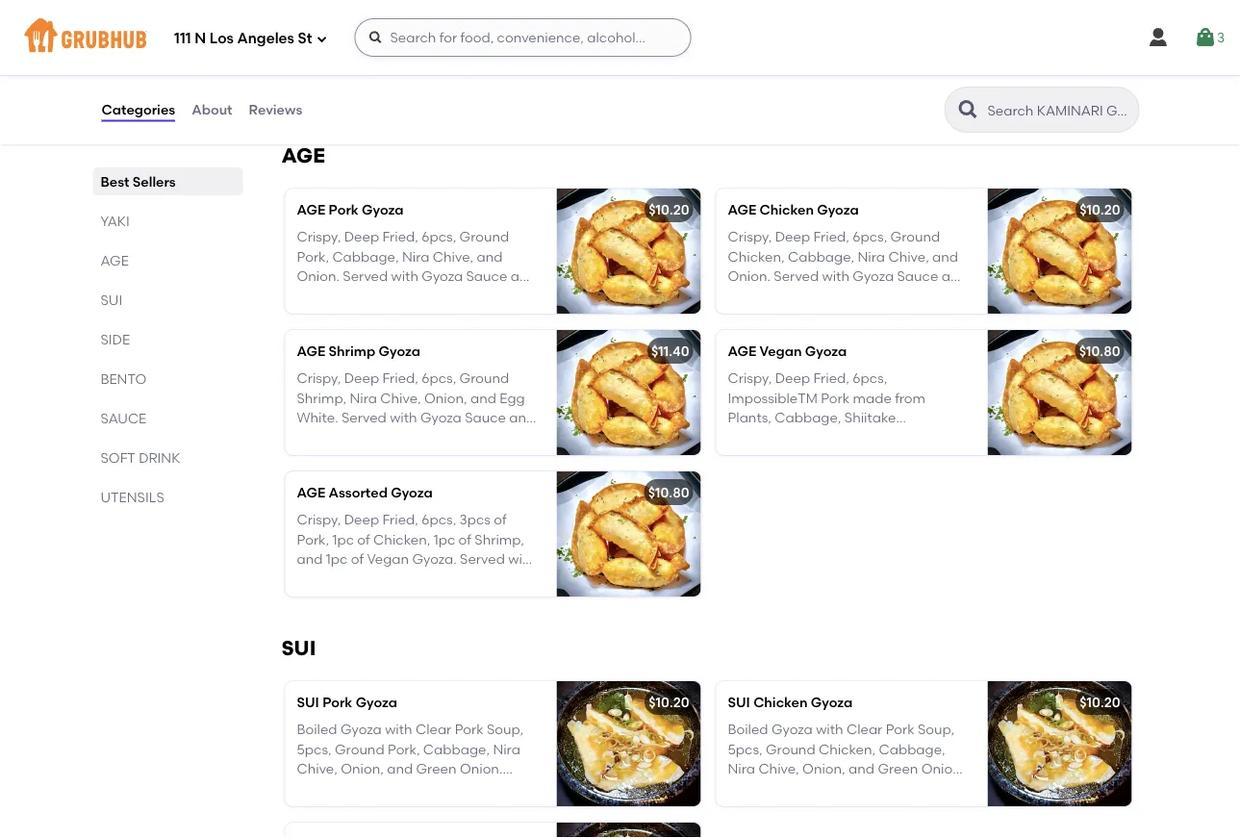 Task type: vqa. For each thing, say whether or not it's contained in the screenshot.
the rightmost Grubhub
no



Task type: describe. For each thing, give the bounding box(es) containing it.
pork for age
[[329, 201, 359, 218]]

soft
[[101, 450, 136, 466]]

1 horizontal spatial svg image
[[368, 30, 384, 45]]

side
[[101, 331, 130, 347]]

sui tab
[[101, 290, 235, 310]]

assorted
[[329, 484, 388, 501]]

age pork gyoza
[[297, 201, 404, 218]]

111 n los angeles st
[[174, 30, 312, 47]]

sui for sui pork gyoza
[[297, 694, 319, 711]]

gyoza for age assorted gyoza
[[391, 484, 433, 501]]

age vegan gyoza
[[728, 343, 847, 359]]

vegan
[[760, 343, 802, 359]]

111
[[174, 30, 191, 47]]

3 button
[[1194, 20, 1225, 55]]

reviews button
[[248, 75, 303, 144]]

shrimp
[[329, 343, 376, 359]]

age assorted gyoza image
[[557, 471, 701, 597]]

pork for sui
[[323, 694, 353, 711]]

$10.80 for age assorted gyoza
[[648, 484, 690, 501]]

soft drink tab
[[101, 448, 235, 468]]

st
[[298, 30, 312, 47]]

age assorted gyoza
[[297, 484, 433, 501]]

sui pork gyoza image
[[557, 681, 701, 806]]

$10.20 for age pork gyoza
[[649, 201, 690, 218]]

yaki tab
[[101, 211, 235, 231]]

gyoza for age chicken gyoza
[[817, 201, 859, 218]]

sauce tab
[[101, 408, 235, 428]]

side tab
[[101, 329, 235, 349]]

age shrimp gyoza image
[[557, 330, 701, 455]]

gyoza for sui chicken gyoza
[[811, 694, 853, 711]]

gyoza for sui pork gyoza
[[356, 694, 398, 711]]

age for age assorted gyoza
[[297, 484, 326, 501]]

sui for the sui tab on the top left
[[101, 292, 122, 308]]

reviews
[[249, 101, 303, 118]]

age for age shrimp gyoza
[[297, 343, 326, 359]]

age for age chicken gyoza
[[728, 201, 757, 218]]

gyoza for age pork gyoza
[[362, 201, 404, 218]]

best sellers
[[101, 173, 176, 190]]

bento
[[101, 371, 147, 387]]



Task type: locate. For each thing, give the bounding box(es) containing it.
$10.80
[[1080, 343, 1121, 359], [648, 484, 690, 501]]

best sellers tab
[[101, 171, 235, 192]]

categories
[[102, 101, 175, 118]]

main navigation navigation
[[0, 0, 1241, 75]]

$10.20 for sui chicken gyoza
[[1080, 694, 1121, 711]]

search icon image
[[957, 98, 980, 121]]

0 vertical spatial $10.80
[[1080, 343, 1121, 359]]

best
[[101, 173, 129, 190]]

Search for food, convenience, alcohol... search field
[[355, 18, 692, 57]]

chicken
[[760, 201, 814, 218], [754, 694, 808, 711]]

angeles
[[237, 30, 294, 47]]

gyoza for age shrimp gyoza
[[379, 343, 421, 359]]

chicken for age
[[760, 201, 814, 218]]

age shrimp gyoza
[[297, 343, 421, 359]]

$10.80 for age vegan gyoza
[[1080, 343, 1121, 359]]

1 horizontal spatial $10.80
[[1080, 343, 1121, 359]]

los
[[210, 30, 234, 47]]

$11.40
[[652, 343, 690, 359]]

sui pork gyoza
[[297, 694, 398, 711]]

0 vertical spatial chicken
[[760, 201, 814, 218]]

age
[[282, 143, 325, 168], [297, 201, 326, 218], [728, 201, 757, 218], [101, 252, 129, 269], [297, 343, 326, 359], [728, 343, 757, 359], [297, 484, 326, 501]]

3
[[1218, 29, 1225, 46]]

utensils
[[101, 489, 164, 505]]

1 vertical spatial $10.80
[[648, 484, 690, 501]]

age tab
[[101, 250, 235, 270]]

sauce
[[101, 410, 147, 426]]

sui chicken gyoza
[[728, 694, 853, 711]]

$10.20
[[649, 201, 690, 218], [1080, 201, 1121, 218], [649, 694, 690, 711], [1080, 694, 1121, 711]]

age for age pork gyoza
[[297, 201, 326, 218]]

drink
[[139, 450, 180, 466]]

age chicken gyoza image
[[988, 189, 1132, 314]]

n
[[195, 30, 206, 47]]

age inside "tab"
[[101, 252, 129, 269]]

sui
[[101, 292, 122, 308], [282, 636, 316, 661], [297, 694, 319, 711], [728, 694, 751, 711]]

yaki
[[101, 213, 130, 229]]

age pork gyoza image
[[557, 189, 701, 314]]

about
[[192, 101, 233, 118]]

2 horizontal spatial svg image
[[1147, 26, 1170, 49]]

categories button
[[101, 75, 176, 144]]

gyoza for age vegan gyoza
[[806, 343, 847, 359]]

utensils tab
[[101, 487, 235, 507]]

0 horizontal spatial $10.80
[[648, 484, 690, 501]]

sui for sui chicken gyoza
[[728, 694, 751, 711]]

gyoza
[[362, 201, 404, 218], [817, 201, 859, 218], [379, 343, 421, 359], [806, 343, 847, 359], [391, 484, 433, 501], [356, 694, 398, 711], [811, 694, 853, 711]]

Search KAMINARI GYOZA search field
[[986, 101, 1133, 119]]

soft drink
[[101, 450, 180, 466]]

$10.20 for sui pork gyoza
[[649, 694, 690, 711]]

bento tab
[[101, 369, 235, 389]]

sui shrimp gyoza image
[[557, 823, 701, 838]]

$10.20 for age chicken gyoza
[[1080, 201, 1121, 218]]

about button
[[191, 75, 233, 144]]

0 horizontal spatial svg image
[[316, 33, 328, 45]]

sellers
[[133, 173, 176, 190]]

pork
[[329, 201, 359, 218], [323, 694, 353, 711]]

age chicken gyoza
[[728, 201, 859, 218]]

svg image
[[1194, 26, 1218, 49]]

yaki assorted gyoza image
[[557, 0, 701, 104]]

age for age vegan gyoza
[[728, 343, 757, 359]]

chicken for sui
[[754, 694, 808, 711]]

1 vertical spatial chicken
[[754, 694, 808, 711]]

1 vertical spatial pork
[[323, 694, 353, 711]]

sui chicken gyoza image
[[988, 681, 1132, 806]]

age vegan gyoza image
[[988, 330, 1132, 455]]

0 vertical spatial pork
[[329, 201, 359, 218]]

svg image
[[1147, 26, 1170, 49], [368, 30, 384, 45], [316, 33, 328, 45]]

sui inside tab
[[101, 292, 122, 308]]



